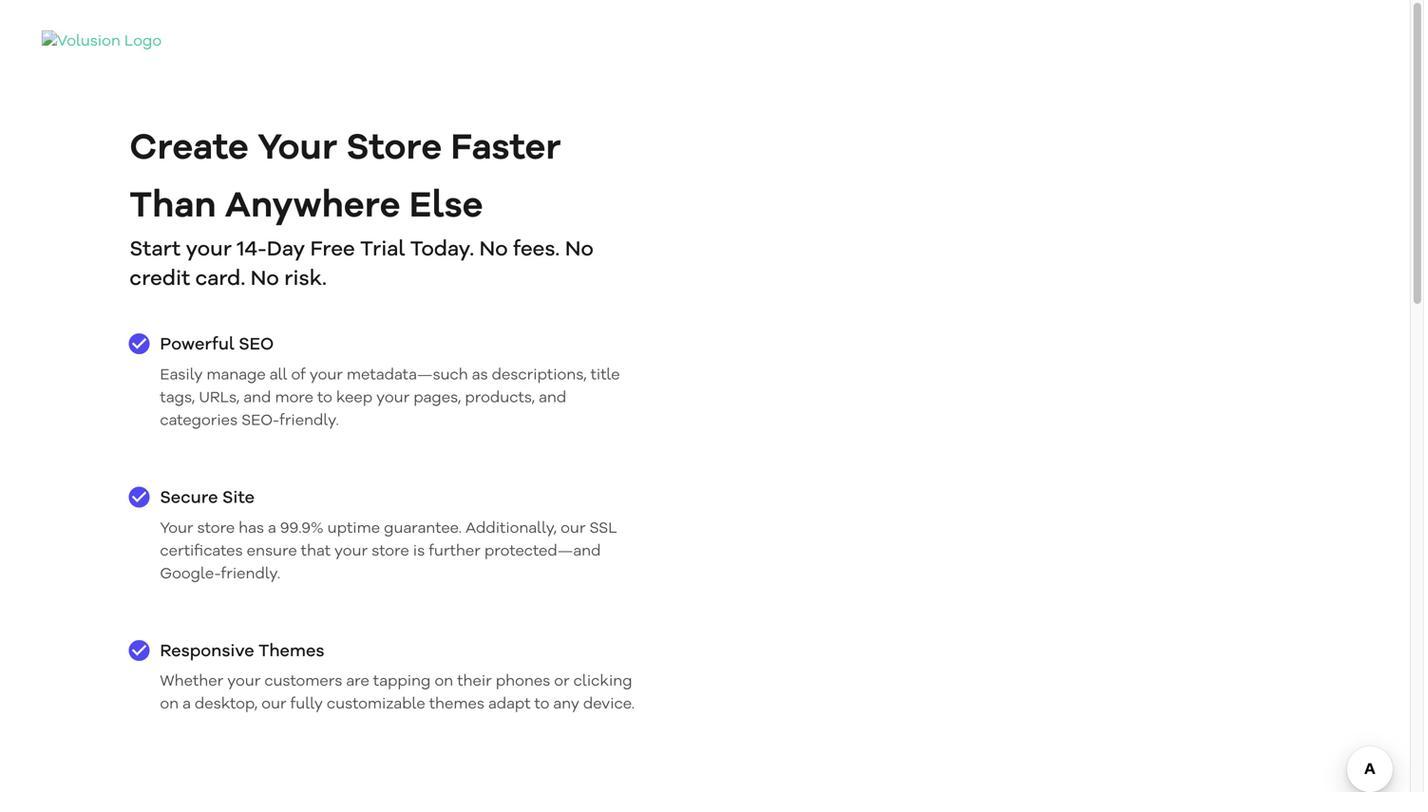 Task type: locate. For each thing, give the bounding box(es) containing it.
friendly.
[[280, 414, 339, 429], [221, 567, 281, 583]]

0 horizontal spatial and
[[244, 391, 271, 406]]

powerful seo
[[160, 337, 274, 354]]

1 vertical spatial to
[[535, 698, 550, 713]]

your down uptime
[[335, 545, 368, 560]]

easily manage all of your metadata—such as descriptions, title tags, urls, and more to keep your pages, products, and categories seo-friendly.
[[160, 368, 620, 429]]

1 horizontal spatial a
[[268, 522, 276, 537]]

to
[[318, 391, 333, 406], [535, 698, 550, 713]]

credit
[[130, 269, 190, 290]]

our
[[561, 522, 586, 537], [262, 698, 287, 713]]

no left the fees.
[[480, 240, 508, 261]]

descriptions,
[[492, 368, 587, 384]]

0 horizontal spatial to
[[318, 391, 333, 406]]

1 horizontal spatial no
[[480, 240, 508, 261]]

1 horizontal spatial to
[[535, 698, 550, 713]]

to left any
[[535, 698, 550, 713]]

desktop,
[[195, 698, 258, 713]]

and
[[244, 391, 271, 406], [539, 391, 567, 406]]

your up card.
[[186, 240, 232, 261]]

pages,
[[414, 391, 461, 406]]

0 vertical spatial to
[[318, 391, 333, 406]]

a down whether
[[183, 698, 191, 713]]

has
[[239, 522, 264, 537]]

0 vertical spatial store
[[197, 522, 235, 537]]

0 vertical spatial our
[[561, 522, 586, 537]]

metadata—such
[[347, 368, 468, 384]]

your up desktop,
[[227, 675, 261, 690]]

to inside easily manage all of your metadata—such as descriptions, title tags, urls, and more to keep your pages, products, and categories seo-friendly.
[[318, 391, 333, 406]]

customizable
[[327, 698, 426, 713]]

fully
[[290, 698, 323, 713]]

our left the fully
[[262, 698, 287, 713]]

your inside "create your store faster than anywhere else"
[[258, 131, 338, 167]]

create
[[130, 131, 249, 167]]

else
[[409, 189, 483, 225]]

0 vertical spatial on
[[435, 675, 454, 690]]

store up certificates
[[197, 522, 235, 537]]

to inside whether your customers are tapping on their phones or clicking on a desktop, our fully customizable themes adapt to any device.
[[535, 698, 550, 713]]

to left the keep
[[318, 391, 333, 406]]

products,
[[465, 391, 535, 406]]

adapt
[[489, 698, 531, 713]]

1 vertical spatial on
[[160, 698, 179, 713]]

0 horizontal spatial our
[[262, 698, 287, 713]]

any
[[554, 698, 580, 713]]

2 and from the left
[[539, 391, 567, 406]]

0 vertical spatial a
[[268, 522, 276, 537]]

card.
[[195, 269, 245, 290]]

1 horizontal spatial on
[[435, 675, 454, 690]]

their
[[457, 675, 492, 690]]

0 horizontal spatial your
[[160, 522, 193, 537]]

google-
[[160, 567, 221, 583]]

1 vertical spatial a
[[183, 698, 191, 713]]

today.
[[410, 240, 474, 261]]

your
[[186, 240, 232, 261], [310, 368, 343, 384], [377, 391, 410, 406], [335, 545, 368, 560], [227, 675, 261, 690]]

store
[[346, 131, 442, 167]]

responsive themes
[[160, 644, 325, 661]]

1 vertical spatial friendly.
[[221, 567, 281, 583]]

no down 14-
[[251, 269, 279, 290]]

1 horizontal spatial our
[[561, 522, 586, 537]]

a right has
[[268, 522, 276, 537]]

ssl
[[590, 522, 617, 537]]

secure
[[160, 490, 218, 508]]

our left ssl in the left of the page
[[561, 522, 586, 537]]

further
[[429, 545, 481, 560]]

device.
[[583, 698, 635, 713]]

create your store faster than anywhere else
[[130, 131, 561, 225]]

1 horizontal spatial store
[[372, 545, 409, 560]]

friendly. down ensure
[[221, 567, 281, 583]]

on up themes
[[435, 675, 454, 690]]

1 vertical spatial our
[[262, 698, 287, 713]]

your inside your store has a 99.9% uptime guarantee. additionally, our ssl certificates ensure that your store is further protected—and google-friendly.
[[160, 522, 193, 537]]

0 horizontal spatial a
[[183, 698, 191, 713]]

ensure
[[247, 545, 297, 560]]

keep
[[336, 391, 373, 406]]

1 horizontal spatial and
[[539, 391, 567, 406]]

and up seo-
[[244, 391, 271, 406]]

on
[[435, 675, 454, 690], [160, 698, 179, 713]]

your up anywhere
[[258, 131, 338, 167]]

0 vertical spatial your
[[258, 131, 338, 167]]

uptime
[[328, 522, 380, 537]]

tags,
[[160, 391, 195, 406]]

your
[[258, 131, 338, 167], [160, 522, 193, 537]]

are
[[346, 675, 370, 690]]

and down descriptions,
[[539, 391, 567, 406]]

1 horizontal spatial your
[[258, 131, 338, 167]]

anywhere
[[225, 189, 401, 225]]

clicking
[[574, 675, 633, 690]]

0 vertical spatial friendly.
[[280, 414, 339, 429]]

your down secure
[[160, 522, 193, 537]]

all
[[270, 368, 287, 384]]

on down whether
[[160, 698, 179, 713]]

categories
[[160, 414, 238, 429]]

of
[[291, 368, 306, 384]]

seo-
[[242, 414, 280, 429]]

risk.
[[284, 269, 327, 290]]

manage
[[207, 368, 266, 384]]

powerful
[[160, 337, 235, 354]]

store left is
[[372, 545, 409, 560]]

no right the fees.
[[565, 240, 594, 261]]

friendly. down more
[[280, 414, 339, 429]]

store
[[197, 522, 235, 537], [372, 545, 409, 560]]

no
[[480, 240, 508, 261], [565, 240, 594, 261], [251, 269, 279, 290]]

0 horizontal spatial on
[[160, 698, 179, 713]]

0 horizontal spatial no
[[251, 269, 279, 290]]

title
[[591, 368, 620, 384]]

1 vertical spatial your
[[160, 522, 193, 537]]

a
[[268, 522, 276, 537], [183, 698, 191, 713]]



Task type: vqa. For each thing, say whether or not it's contained in the screenshot.
How inside "button"
no



Task type: describe. For each thing, give the bounding box(es) containing it.
our inside whether your customers are tapping on their phones or clicking on a desktop, our fully customizable themes adapt to any device.
[[262, 698, 287, 713]]

your inside the start your 14-day free trial today. no fees. no credit card. no risk.
[[186, 240, 232, 261]]

than
[[130, 189, 216, 225]]

more
[[275, 391, 314, 406]]

site
[[222, 490, 255, 508]]

protected—and
[[485, 545, 601, 560]]

is
[[413, 545, 425, 560]]

easily
[[160, 368, 203, 384]]

responsive
[[160, 644, 254, 661]]

guarantee.
[[384, 522, 462, 537]]

99.9%
[[280, 522, 324, 537]]

customers
[[265, 675, 342, 690]]

whether
[[160, 675, 224, 690]]

urls,
[[199, 391, 240, 406]]

start
[[130, 240, 181, 261]]

1 and from the left
[[244, 391, 271, 406]]

whether your customers are tapping on their phones or clicking on a desktop, our fully customizable themes adapt to any device.
[[160, 675, 635, 713]]

phones
[[496, 675, 551, 690]]

tapping
[[373, 675, 431, 690]]

seo
[[239, 337, 274, 354]]

0 horizontal spatial store
[[197, 522, 235, 537]]

day
[[267, 240, 305, 261]]

your store has a 99.9% uptime guarantee. additionally, our ssl certificates ensure that your store is further protected—and google-friendly.
[[160, 522, 617, 583]]

friendly. inside your store has a 99.9% uptime guarantee. additionally, our ssl certificates ensure that your store is further protected—and google-friendly.
[[221, 567, 281, 583]]

volusion logo image
[[42, 30, 189, 53]]

or
[[554, 675, 570, 690]]

your inside your store has a 99.9% uptime guarantee. additionally, our ssl certificates ensure that your store is further protected—and google-friendly.
[[335, 545, 368, 560]]

1 vertical spatial store
[[372, 545, 409, 560]]

your down "metadata—such" on the top left of the page
[[377, 391, 410, 406]]

additionally,
[[466, 522, 557, 537]]

friendly. inside easily manage all of your metadata—such as descriptions, title tags, urls, and more to keep your pages, products, and categories seo-friendly.
[[280, 414, 339, 429]]

your inside whether your customers are tapping on their phones or clicking on a desktop, our fully customizable themes adapt to any device.
[[227, 675, 261, 690]]

as
[[472, 368, 488, 384]]

a inside your store has a 99.9% uptime guarantee. additionally, our ssl certificates ensure that your store is further protected—and google-friendly.
[[268, 522, 276, 537]]

faster
[[451, 131, 561, 167]]

our inside your store has a 99.9% uptime guarantee. additionally, our ssl certificates ensure that your store is further protected—and google-friendly.
[[561, 522, 586, 537]]

your right of
[[310, 368, 343, 384]]

certificates
[[160, 545, 243, 560]]

2 horizontal spatial no
[[565, 240, 594, 261]]

trial
[[360, 240, 405, 261]]

themes
[[259, 644, 325, 661]]

that
[[301, 545, 331, 560]]

free
[[310, 240, 355, 261]]

secure site
[[160, 490, 255, 508]]

themes
[[429, 698, 485, 713]]

start your 14-day free trial today. no fees. no credit card. no risk.
[[130, 240, 594, 290]]

a inside whether your customers are tapping on their phones or clicking on a desktop, our fully customizable themes adapt to any device.
[[183, 698, 191, 713]]

14-
[[237, 240, 267, 261]]

fees.
[[513, 240, 560, 261]]



